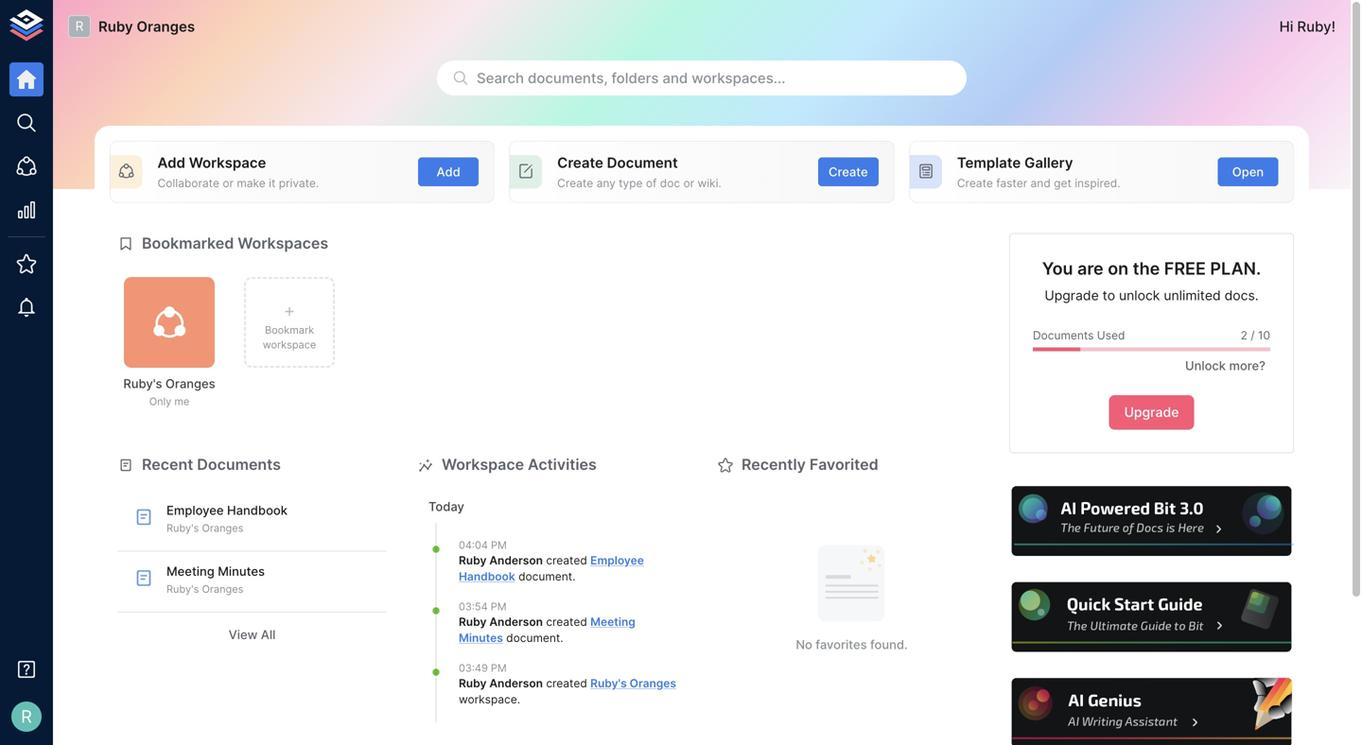 Task type: describe. For each thing, give the bounding box(es) containing it.
03:54 pm
[[459, 601, 507, 613]]

create button
[[818, 157, 879, 187]]

create inside button
[[829, 165, 868, 179]]

on
[[1108, 258, 1129, 279]]

template
[[957, 154, 1021, 171]]

1 vertical spatial documents
[[197, 456, 281, 474]]

view all
[[229, 628, 276, 642]]

and inside button
[[663, 70, 688, 87]]

2
[[1241, 329, 1248, 343]]

pm for handbook
[[491, 539, 507, 552]]

handbook for employee handbook ruby's oranges
[[227, 503, 288, 518]]

hi ruby !
[[1280, 18, 1336, 35]]

bookmarked workspaces
[[142, 234, 328, 253]]

folders
[[612, 70, 659, 87]]

!
[[1332, 18, 1336, 35]]

private.
[[279, 176, 319, 190]]

activities
[[528, 456, 597, 474]]

documents used
[[1033, 329, 1125, 343]]

r inside r 'button'
[[21, 707, 32, 727]]

ruby's inside meeting minutes ruby's oranges
[[167, 583, 199, 596]]

oranges inside ruby's oranges only me
[[165, 377, 215, 391]]

ruby inside 03:49 pm ruby anderson created ruby's oranges workspace .
[[459, 677, 487, 691]]

used
[[1097, 329, 1125, 343]]

unlock more?
[[1185, 359, 1266, 373]]

1 horizontal spatial documents
[[1033, 329, 1094, 343]]

document
[[607, 154, 678, 171]]

10
[[1258, 329, 1271, 343]]

minutes for meeting minutes ruby's oranges
[[218, 564, 265, 579]]

oranges inside employee handbook ruby's oranges
[[202, 522, 244, 535]]

ruby's inside 03:49 pm ruby anderson created ruby's oranges workspace .
[[591, 677, 627, 691]]

03:54
[[459, 601, 488, 613]]

of
[[646, 176, 657, 190]]

you
[[1042, 258, 1073, 279]]

unlock
[[1119, 288, 1160, 304]]

bookmark workspace button
[[244, 277, 335, 368]]

favorites
[[816, 638, 867, 652]]

template gallery create faster and get inspired.
[[957, 154, 1121, 190]]

upgrade inside button
[[1124, 405, 1179, 421]]

workspace activities
[[442, 456, 597, 474]]

recent documents
[[142, 456, 281, 474]]

inspired.
[[1075, 176, 1121, 190]]

workspaces
[[238, 234, 328, 253]]

created inside 03:49 pm ruby anderson created ruby's oranges workspace .
[[546, 677, 587, 691]]

add workspace collaborate or make it private.
[[158, 154, 319, 190]]

add button
[[418, 157, 479, 187]]

employee for employee handbook
[[591, 554, 644, 568]]

oranges inside meeting minutes ruby's oranges
[[202, 583, 244, 596]]

unlock
[[1185, 359, 1226, 373]]

open
[[1233, 165, 1264, 179]]

workspace inside 03:49 pm ruby anderson created ruby's oranges workspace .
[[459, 693, 517, 707]]

free
[[1164, 258, 1206, 279]]

it
[[269, 176, 276, 190]]

workspace inside button
[[263, 339, 316, 351]]

bookmark
[[265, 324, 314, 336]]

meeting minutes link
[[459, 615, 636, 645]]

favorited
[[810, 456, 879, 474]]

employee handbook link
[[459, 554, 644, 584]]

or inside create document create any type of doc or wiki.
[[683, 176, 694, 190]]

oranges inside 03:49 pm ruby anderson created ruby's oranges workspace .
[[630, 677, 676, 691]]

upgrade inside you are on the free plan. upgrade to unlock unlimited docs.
[[1045, 288, 1099, 304]]

get
[[1054, 176, 1072, 190]]

ruby's inside employee handbook ruby's oranges
[[167, 522, 199, 535]]

bookmarked
[[142, 234, 234, 253]]

create document create any type of doc or wiki.
[[557, 154, 722, 190]]

plan.
[[1210, 258, 1261, 279]]

create inside template gallery create faster and get inspired.
[[957, 176, 993, 190]]

0 vertical spatial r
[[75, 18, 84, 34]]

2 help image from the top
[[1009, 580, 1294, 655]]

employee for employee handbook ruby's oranges
[[167, 503, 224, 518]]

search documents, folders and workspaces...
[[477, 70, 786, 87]]

search
[[477, 70, 524, 87]]

3 help image from the top
[[1009, 676, 1294, 746]]

. inside 03:49 pm ruby anderson created ruby's oranges workspace .
[[517, 693, 520, 707]]

open button
[[1218, 157, 1279, 187]]

any
[[597, 176, 616, 190]]

documents,
[[528, 70, 608, 87]]

more?
[[1229, 359, 1266, 373]]



Task type: locate. For each thing, give the bounding box(es) containing it.
pm
[[491, 539, 507, 552], [491, 601, 507, 613], [491, 662, 507, 675]]

2 vertical spatial help image
[[1009, 676, 1294, 746]]

ruby oranges
[[98, 18, 195, 35]]

0 vertical spatial document
[[519, 570, 573, 584]]

workspace inside add workspace collaborate or make it private.
[[189, 154, 266, 171]]

0 horizontal spatial documents
[[197, 456, 281, 474]]

document . for handbook
[[515, 570, 576, 584]]

upgrade button
[[1109, 396, 1194, 430]]

ruby anderson created down 03:54 pm
[[459, 615, 591, 629]]

meeting down employee handbook ruby's oranges
[[167, 564, 215, 579]]

workspace
[[263, 339, 316, 351], [459, 693, 517, 707]]

0 vertical spatial upgrade
[[1045, 288, 1099, 304]]

r
[[75, 18, 84, 34], [21, 707, 32, 727]]

1 pm from the top
[[491, 539, 507, 552]]

upgrade down unlock more? button
[[1124, 405, 1179, 421]]

2 vertical spatial anderson
[[489, 677, 543, 691]]

0 vertical spatial help image
[[1009, 484, 1294, 559]]

1 horizontal spatial meeting
[[591, 615, 636, 629]]

ruby's inside ruby's oranges only me
[[123, 377, 162, 391]]

2 or from the left
[[683, 176, 694, 190]]

employee inside employee handbook ruby's oranges
[[167, 503, 224, 518]]

0 horizontal spatial .
[[517, 693, 520, 707]]

unlock more? button
[[1175, 351, 1271, 381]]

0 vertical spatial workspace
[[263, 339, 316, 351]]

document . for minutes
[[503, 631, 563, 645]]

add inside add workspace collaborate or make it private.
[[158, 154, 185, 171]]

workspace down 03:49
[[459, 693, 517, 707]]

created for meeting
[[546, 615, 587, 629]]

or left make at the left top of the page
[[223, 176, 234, 190]]

faster
[[996, 176, 1028, 190]]

04:04 pm
[[459, 539, 507, 552]]

add for add workspace collaborate or make it private.
[[158, 154, 185, 171]]

meeting for meeting minutes
[[591, 615, 636, 629]]

ruby's up view all button
[[167, 583, 199, 596]]

gallery
[[1025, 154, 1073, 171]]

wiki.
[[698, 176, 722, 190]]

ruby anderson created for minutes
[[459, 615, 591, 629]]

1 horizontal spatial and
[[1031, 176, 1051, 190]]

or inside add workspace collaborate or make it private.
[[223, 176, 234, 190]]

0 horizontal spatial handbook
[[227, 503, 288, 518]]

1 vertical spatial meeting
[[591, 615, 636, 629]]

oranges
[[137, 18, 195, 35], [165, 377, 215, 391], [202, 522, 244, 535], [202, 583, 244, 596], [630, 677, 676, 691]]

document up 03:49 pm ruby anderson created ruby's oranges workspace .
[[506, 631, 560, 645]]

ruby's up meeting minutes ruby's oranges
[[167, 522, 199, 535]]

employee
[[167, 503, 224, 518], [591, 554, 644, 568]]

2 horizontal spatial .
[[573, 570, 576, 584]]

0 horizontal spatial or
[[223, 176, 234, 190]]

hi
[[1280, 18, 1294, 35]]

0 vertical spatial pm
[[491, 539, 507, 552]]

pm right the 04:04
[[491, 539, 507, 552]]

minutes for meeting minutes
[[459, 631, 503, 645]]

minutes down employee handbook ruby's oranges
[[218, 564, 265, 579]]

1 horizontal spatial handbook
[[459, 570, 515, 584]]

0 horizontal spatial employee
[[167, 503, 224, 518]]

1 vertical spatial pm
[[491, 601, 507, 613]]

doc
[[660, 176, 680, 190]]

ruby's up only on the bottom left of the page
[[123, 377, 162, 391]]

3 pm from the top
[[491, 662, 507, 675]]

meeting inside meeting minutes ruby's oranges
[[167, 564, 215, 579]]

0 vertical spatial .
[[573, 570, 576, 584]]

2 pm from the top
[[491, 601, 507, 613]]

/
[[1251, 329, 1255, 343]]

meeting minutes
[[459, 615, 636, 645]]

unlimited
[[1164, 288, 1221, 304]]

minutes down 03:54 pm
[[459, 631, 503, 645]]

no
[[796, 638, 813, 652]]

workspace up today
[[442, 456, 524, 474]]

document .
[[515, 570, 576, 584], [503, 631, 563, 645]]

recent
[[142, 456, 193, 474]]

2 vertical spatial pm
[[491, 662, 507, 675]]

ruby's down the meeting minutes at the bottom left
[[591, 677, 627, 691]]

1 created from the top
[[546, 554, 587, 568]]

0 vertical spatial documents
[[1033, 329, 1094, 343]]

0 horizontal spatial upgrade
[[1045, 288, 1099, 304]]

1 horizontal spatial workspace
[[442, 456, 524, 474]]

are
[[1078, 258, 1104, 279]]

meeting up ruby's oranges link
[[591, 615, 636, 629]]

minutes
[[218, 564, 265, 579], [459, 631, 503, 645]]

add inside button
[[437, 165, 461, 179]]

ruby anderson created for handbook
[[459, 554, 591, 568]]

1 vertical spatial workspace
[[459, 693, 517, 707]]

1 or from the left
[[223, 176, 234, 190]]

. down the meeting minutes at the bottom left
[[517, 693, 520, 707]]

.
[[573, 570, 576, 584], [560, 631, 563, 645], [517, 693, 520, 707]]

1 vertical spatial anderson
[[489, 615, 543, 629]]

workspace up make at the left top of the page
[[189, 154, 266, 171]]

0 horizontal spatial r
[[21, 707, 32, 727]]

. for employee
[[573, 570, 576, 584]]

0 horizontal spatial minutes
[[218, 564, 265, 579]]

document . up 03:49 pm ruby anderson created ruby's oranges workspace .
[[503, 631, 563, 645]]

1 vertical spatial employee
[[591, 554, 644, 568]]

1 vertical spatial handbook
[[459, 570, 515, 584]]

meeting inside the meeting minutes
[[591, 615, 636, 629]]

type
[[619, 176, 643, 190]]

anderson down meeting minutes link
[[489, 677, 543, 691]]

1 vertical spatial help image
[[1009, 580, 1294, 655]]

1 horizontal spatial upgrade
[[1124, 405, 1179, 421]]

document
[[519, 570, 573, 584], [506, 631, 560, 645]]

handbook up 03:54 pm
[[459, 570, 515, 584]]

handbook inside employee handbook
[[459, 570, 515, 584]]

1 horizontal spatial minutes
[[459, 631, 503, 645]]

anderson inside 03:49 pm ruby anderson created ruby's oranges workspace .
[[489, 677, 543, 691]]

collaborate
[[158, 176, 219, 190]]

recently favorited
[[742, 456, 879, 474]]

pm right 03:54
[[491, 601, 507, 613]]

0 vertical spatial handbook
[[227, 503, 288, 518]]

handbook inside employee handbook ruby's oranges
[[227, 503, 288, 518]]

and down the gallery
[[1031, 176, 1051, 190]]

anderson for minutes
[[489, 615, 543, 629]]

0 vertical spatial workspace
[[189, 154, 266, 171]]

1 horizontal spatial add
[[437, 165, 461, 179]]

help image
[[1009, 484, 1294, 559], [1009, 580, 1294, 655], [1009, 676, 1294, 746]]

pm inside 03:49 pm ruby anderson created ruby's oranges workspace .
[[491, 662, 507, 675]]

. up 03:49 pm ruby anderson created ruby's oranges workspace .
[[560, 631, 563, 645]]

pm for minutes
[[491, 601, 507, 613]]

ruby
[[98, 18, 133, 35], [1297, 18, 1332, 35], [459, 554, 487, 568], [459, 615, 487, 629], [459, 677, 487, 691]]

anderson for handbook
[[489, 554, 543, 568]]

1 vertical spatial document
[[506, 631, 560, 645]]

1 horizontal spatial or
[[683, 176, 694, 190]]

created for employee
[[546, 554, 587, 568]]

minutes inside meeting minutes ruby's oranges
[[218, 564, 265, 579]]

meeting for meeting minutes ruby's oranges
[[167, 564, 215, 579]]

documents
[[1033, 329, 1094, 343], [197, 456, 281, 474]]

view all button
[[117, 620, 387, 650]]

or
[[223, 176, 234, 190], [683, 176, 694, 190]]

anderson down 03:54 pm
[[489, 615, 543, 629]]

upgrade down you
[[1045, 288, 1099, 304]]

1 vertical spatial workspace
[[442, 456, 524, 474]]

2 anderson from the top
[[489, 615, 543, 629]]

1 horizontal spatial workspace
[[459, 693, 517, 707]]

r button
[[6, 696, 47, 738]]

anderson
[[489, 554, 543, 568], [489, 615, 543, 629], [489, 677, 543, 691]]

docs.
[[1225, 288, 1259, 304]]

0 horizontal spatial workspace
[[189, 154, 266, 171]]

1 horizontal spatial employee
[[591, 554, 644, 568]]

1 horizontal spatial .
[[560, 631, 563, 645]]

0 vertical spatial and
[[663, 70, 688, 87]]

0 horizontal spatial add
[[158, 154, 185, 171]]

employee handbook ruby's oranges
[[167, 503, 288, 535]]

or right doc
[[683, 176, 694, 190]]

3 created from the top
[[546, 677, 587, 691]]

0 horizontal spatial workspace
[[263, 339, 316, 351]]

. up the meeting minutes at the bottom left
[[573, 570, 576, 584]]

document for minutes
[[506, 631, 560, 645]]

workspaces...
[[692, 70, 786, 87]]

upgrade
[[1045, 288, 1099, 304], [1124, 405, 1179, 421]]

2 created from the top
[[546, 615, 587, 629]]

0 vertical spatial meeting
[[167, 564, 215, 579]]

the
[[1133, 258, 1160, 279]]

1 vertical spatial .
[[560, 631, 563, 645]]

0 horizontal spatial meeting
[[167, 564, 215, 579]]

ruby's
[[123, 377, 162, 391], [167, 522, 199, 535], [167, 583, 199, 596], [591, 677, 627, 691]]

1 vertical spatial ruby anderson created
[[459, 615, 591, 629]]

created down employee handbook
[[546, 615, 587, 629]]

2 vertical spatial created
[[546, 677, 587, 691]]

handbook for employee handbook
[[459, 570, 515, 584]]

view
[[229, 628, 258, 642]]

document for handbook
[[519, 570, 573, 584]]

ruby's oranges link
[[591, 677, 676, 691]]

2 / 10
[[1241, 329, 1271, 343]]

created up meeting minutes link
[[546, 554, 587, 568]]

found.
[[870, 638, 908, 652]]

03:49 pm ruby anderson created ruby's oranges workspace .
[[459, 662, 676, 707]]

3 anderson from the top
[[489, 677, 543, 691]]

1 help image from the top
[[1009, 484, 1294, 559]]

and right folders
[[663, 70, 688, 87]]

0 vertical spatial ruby anderson created
[[459, 554, 591, 568]]

employee inside employee handbook
[[591, 554, 644, 568]]

me
[[174, 396, 190, 408]]

1 vertical spatial document .
[[503, 631, 563, 645]]

create
[[557, 154, 604, 171], [829, 165, 868, 179], [557, 176, 593, 190], [957, 176, 993, 190]]

meeting minutes ruby's oranges
[[167, 564, 265, 596]]

03:49
[[459, 662, 488, 675]]

0 horizontal spatial and
[[663, 70, 688, 87]]

documents left used
[[1033, 329, 1094, 343]]

to
[[1103, 288, 1115, 304]]

1 ruby anderson created from the top
[[459, 554, 591, 568]]

today
[[429, 500, 464, 514]]

0 vertical spatial anderson
[[489, 554, 543, 568]]

make
[[237, 176, 266, 190]]

1 vertical spatial upgrade
[[1124, 405, 1179, 421]]

anderson down 04:04 pm
[[489, 554, 543, 568]]

ruby anderson created down 04:04 pm
[[459, 554, 591, 568]]

0 vertical spatial minutes
[[218, 564, 265, 579]]

1 vertical spatial minutes
[[459, 631, 503, 645]]

0 vertical spatial created
[[546, 554, 587, 568]]

ruby's oranges only me
[[123, 377, 215, 408]]

progress bar
[[843, 348, 1271, 351]]

1 vertical spatial created
[[546, 615, 587, 629]]

2 ruby anderson created from the top
[[459, 615, 591, 629]]

04:04
[[459, 539, 488, 552]]

handbook
[[227, 503, 288, 518], [459, 570, 515, 584]]

2 vertical spatial .
[[517, 693, 520, 707]]

handbook down 'recent documents'
[[227, 503, 288, 518]]

search documents, folders and workspaces... button
[[437, 61, 967, 96]]

1 vertical spatial r
[[21, 707, 32, 727]]

only
[[149, 396, 171, 408]]

created
[[546, 554, 587, 568], [546, 615, 587, 629], [546, 677, 587, 691]]

recently
[[742, 456, 806, 474]]

and inside template gallery create faster and get inspired.
[[1031, 176, 1051, 190]]

no favorites found.
[[796, 638, 908, 652]]

1 anderson from the top
[[489, 554, 543, 568]]

pm right 03:49
[[491, 662, 507, 675]]

bookmark workspace
[[263, 324, 316, 351]]

. for meeting
[[560, 631, 563, 645]]

ruby anderson created
[[459, 554, 591, 568], [459, 615, 591, 629]]

document up meeting minutes link
[[519, 570, 573, 584]]

1 horizontal spatial r
[[75, 18, 84, 34]]

0 vertical spatial document .
[[515, 570, 576, 584]]

workspace down bookmark
[[263, 339, 316, 351]]

document . up meeting minutes link
[[515, 570, 576, 584]]

documents up employee handbook ruby's oranges
[[197, 456, 281, 474]]

created down the meeting minutes at the bottom left
[[546, 677, 587, 691]]

minutes inside the meeting minutes
[[459, 631, 503, 645]]

all
[[261, 628, 276, 642]]

0 vertical spatial employee
[[167, 503, 224, 518]]

employee handbook
[[459, 554, 644, 584]]

1 vertical spatial and
[[1031, 176, 1051, 190]]

you are on the free plan. upgrade to unlock unlimited docs.
[[1042, 258, 1261, 304]]

add for add
[[437, 165, 461, 179]]



Task type: vqa. For each thing, say whether or not it's contained in the screenshot.


